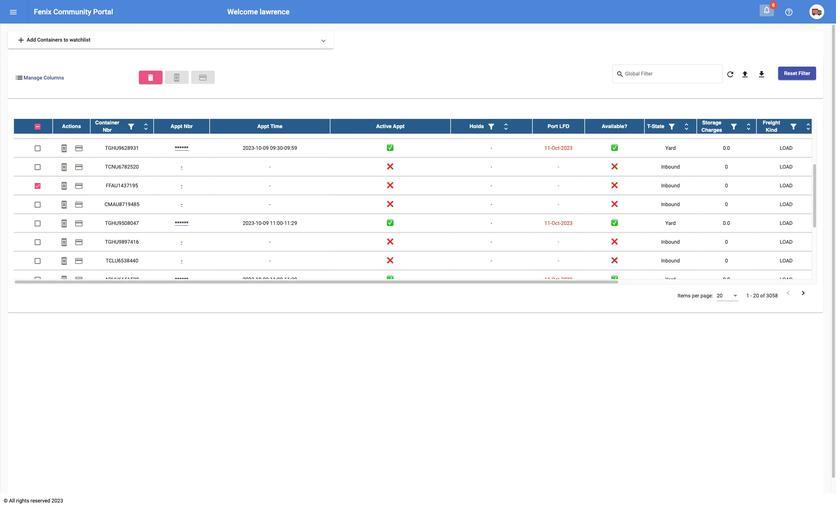 Task type: vqa. For each thing, say whether or not it's contained in the screenshot.
TGHU9508047 LOAD
yes



Task type: describe. For each thing, give the bounding box(es) containing it.
7 row from the top
[[14, 195, 816, 214]]

lawrence
[[260, 7, 290, 16]]

0 for ffau1437195
[[725, 183, 728, 189]]

reset filter button
[[778, 67, 816, 80]]

t-
[[647, 123, 652, 129]]

menu button
[[6, 4, 21, 19]]

10- for tghu9628931
[[256, 145, 263, 151]]

2023 for aphu6651520
[[561, 277, 573, 283]]

community
[[53, 7, 91, 16]]

inbound for tcnu6782520
[[661, 164, 680, 170]]

no color image containing search
[[616, 70, 625, 79]]

tclu6538440
[[106, 258, 138, 264]]

3 column header from the left
[[644, 119, 697, 134]]

book_online button for tghu9508047
[[57, 216, 71, 231]]

load for cmau8719485
[[780, 202, 793, 207]]

unfold_more for freight kind
[[804, 122, 813, 131]]

reset
[[784, 70, 797, 76]]

appt time column header
[[210, 119, 330, 134]]

ffau1437195
[[106, 183, 138, 189]]

manage
[[24, 75, 42, 81]]

book_online button for tghu9897416
[[57, 235, 71, 249]]

payment for tclu6538440
[[74, 257, 83, 266]]

2 filter_alt from the left
[[487, 122, 496, 131]]

2023- for tghu9628931
[[243, 145, 256, 151]]

09 for tghu9508047
[[263, 220, 269, 226]]

navigate_before
[[784, 289, 793, 298]]

1 20 from the left
[[717, 293, 723, 299]]

4 column header from the left
[[697, 119, 756, 134]]

actions
[[62, 123, 81, 129]]

book_online button for aphu6651520
[[57, 272, 71, 287]]

t-state filter_alt
[[647, 122, 676, 131]]

time
[[271, 123, 282, 129]]

gesu6682788
[[105, 126, 139, 132]]

6 row from the top
[[14, 177, 816, 195]]

unfold_more button for storage charges
[[741, 119, 756, 134]]

add
[[17, 36, 25, 45]]

2023-10-09 09:30-09:59
[[243, 145, 297, 151]]

available?
[[602, 123, 627, 129]]

0.0 for gesu6682788
[[723, 126, 730, 132]]

yard for tghu9628931
[[665, 145, 676, 151]]

2 20 from the left
[[753, 293, 759, 299]]

load for tghu9508047
[[780, 220, 793, 226]]

2023-10-09 11:00-11:29 for tghu9508047
[[243, 220, 297, 226]]

8 cell from the left
[[532, 101, 585, 120]]

unfold_more for container nbr
[[141, 122, 150, 131]]

book_online button for gesu6682788
[[57, 122, 71, 137]]

navigate_next
[[799, 289, 808, 298]]

actions column header
[[53, 119, 90, 134]]

3 row from the top
[[14, 120, 816, 139]]

holds filter_alt
[[470, 122, 496, 131]]

file_download
[[757, 70, 766, 79]]

load for tclu6538440
[[780, 258, 793, 264]]

oct- for tghu9508047
[[552, 220, 561, 226]]

11 row from the top
[[14, 270, 816, 289]]

payment button for ffau1437195
[[71, 178, 86, 193]]

11-oct-2023 for tghu9508047
[[544, 220, 573, 226]]

0 for tclu6538440
[[725, 258, 728, 264]]

1 row from the top
[[14, 101, 816, 120]]

container
[[95, 120, 119, 126]]

****** for aphu6651520
[[175, 277, 189, 283]]

book_online for tclu6538440
[[60, 257, 69, 266]]

items per page:
[[678, 293, 713, 299]]

active appt
[[376, 123, 405, 129]]

aphu6651520
[[105, 277, 139, 283]]

load for gesu6682788
[[780, 126, 793, 132]]

yard for gesu6682788
[[665, 126, 676, 132]]

storage charges
[[702, 120, 722, 133]]

inbound for tghu9897416
[[661, 239, 680, 245]]

2023- for aphu6651520
[[243, 277, 256, 283]]

yard for aphu6651520
[[665, 277, 676, 283]]

appt nbr column header
[[154, 119, 210, 134]]

fenix
[[34, 7, 52, 16]]

© all rights reserved 2023
[[4, 498, 63, 504]]

port lfd
[[548, 123, 569, 129]]

****** for tghu9508047
[[175, 220, 189, 226]]

©
[[4, 498, 8, 504]]

1 cell from the left
[[14, 101, 53, 120]]

filter
[[799, 70, 810, 76]]

0 for cmau8719485
[[725, 202, 728, 207]]

book_online for tghu9508047
[[60, 219, 69, 228]]

11- for aphu6651520
[[544, 277, 552, 283]]

tcnu6782520
[[105, 164, 139, 170]]

book_online for tghu9897416
[[60, 238, 69, 247]]

- link for tcnu6782520
[[181, 164, 183, 170]]

payment button for tghu9897416
[[71, 235, 86, 249]]

all
[[9, 498, 15, 504]]

book_online button for ffau1437195
[[57, 178, 71, 193]]

4 row from the top
[[14, 139, 816, 158]]

per
[[692, 293, 699, 299]]

watchlist
[[70, 37, 90, 43]]

help_outline
[[785, 8, 793, 17]]

container nbr
[[95, 120, 119, 133]]

2023 for tghu9508047
[[561, 220, 573, 226]]

appt time
[[257, 123, 282, 129]]

refresh button
[[723, 67, 738, 81]]

6 cell from the left
[[330, 101, 451, 120]]

payment button for tcnu6782520
[[71, 160, 86, 174]]

charges
[[702, 127, 722, 133]]

1 - 20 of 3058
[[746, 293, 778, 299]]

welcome
[[227, 7, 258, 16]]

tghu9628931
[[105, 145, 139, 151]]

payment for tghu9897416
[[74, 238, 83, 247]]

filter_alt for freight kind
[[789, 122, 798, 131]]

9 cell from the left
[[585, 101, 644, 120]]

add add containers to watchlist
[[17, 36, 90, 45]]

no color image inside "file_upload" 'button'
[[741, 70, 749, 79]]

book_online for gesu6682788
[[60, 125, 69, 134]]

****** for tghu9628931
[[175, 145, 189, 151]]

delete button
[[139, 71, 162, 84]]

delete image
[[146, 73, 155, 82]]

3058
[[766, 293, 778, 299]]

- link for tghu9897416
[[181, 239, 183, 245]]

payment for gesu6682788
[[74, 125, 83, 134]]

unfold_more for storage charges
[[744, 122, 753, 131]]

active
[[376, 123, 392, 129]]

filter_alt for storage charges
[[730, 122, 738, 131]]

notifications_none button
[[759, 4, 774, 17]]

nbr for container nbr
[[103, 127, 112, 133]]

0 for tcnu6782520
[[725, 164, 728, 170]]

search
[[616, 70, 624, 78]]

navigate_before button
[[782, 289, 795, 299]]

oct- for gesu6682788
[[552, 126, 561, 132]]

of
[[760, 293, 765, 299]]

2 column header from the left
[[451, 119, 532, 134]]

load for tghu9897416
[[780, 239, 793, 245]]

payment for tghu9508047
[[74, 219, 83, 228]]

unfold_more button for t-state
[[679, 119, 694, 134]]

appt nbr
[[171, 123, 193, 129]]

11:29 for aphu6651520
[[284, 277, 297, 283]]

book_online for ffau1437195
[[60, 182, 69, 191]]



Task type: locate. For each thing, give the bounding box(es) containing it.
4 load from the top
[[780, 183, 793, 189]]

2 appt from the left
[[257, 123, 269, 129]]

port
[[548, 123, 558, 129]]

2 inbound from the top
[[661, 183, 680, 189]]

lfd
[[559, 123, 569, 129]]

cell up port lfd
[[532, 101, 585, 120]]

09:30-
[[270, 145, 284, 151]]

20 right page:
[[717, 293, 723, 299]]

file_upload
[[741, 70, 749, 79]]

book_online
[[172, 73, 181, 82], [60, 125, 69, 134], [60, 144, 69, 153], [60, 163, 69, 172], [60, 182, 69, 191], [60, 201, 69, 209], [60, 219, 69, 228], [60, 238, 69, 247], [60, 257, 69, 266], [60, 276, 69, 285]]

3 11-oct-2023 from the top
[[544, 220, 573, 226]]

yard
[[665, 126, 676, 132], [665, 145, 676, 151], [665, 220, 676, 226], [665, 277, 676, 283]]

containers
[[37, 37, 62, 43]]

reset filter
[[784, 70, 810, 76]]

1 vertical spatial ****** link
[[175, 220, 189, 226]]

unfold_more button
[[139, 119, 153, 134], [499, 119, 513, 134], [679, 119, 694, 134], [741, 119, 756, 134], [801, 119, 816, 134]]

book_online for tghu9628931
[[60, 144, 69, 153]]

2 - link from the top
[[181, 164, 183, 170]]

2 11:00- from the top
[[270, 277, 284, 283]]

3 11- from the top
[[544, 220, 552, 226]]

book_online for tcnu6782520
[[60, 163, 69, 172]]

1 unfold_more button from the left
[[139, 119, 153, 134]]

1 vertical spatial 11:00-
[[270, 277, 284, 283]]

****** link for tghu9628931
[[175, 145, 189, 151]]

0.0 for tghu9508047
[[723, 220, 730, 226]]

0 vertical spatial ****** link
[[175, 145, 189, 151]]

Global Watchlist Filter field
[[625, 72, 719, 78]]

cell up actions
[[53, 101, 90, 120]]

2023-
[[243, 145, 256, 151], [243, 220, 256, 226], [243, 277, 256, 283]]

cell
[[14, 101, 53, 120], [53, 101, 90, 120], [90, 101, 154, 120], [154, 101, 210, 120], [210, 101, 330, 120], [330, 101, 451, 120], [451, 101, 532, 120], [532, 101, 585, 120], [585, 101, 644, 120], [644, 101, 697, 120], [697, 101, 756, 120], [756, 101, 816, 120]]

kind
[[766, 127, 777, 133]]

4 0.0 from the top
[[723, 277, 730, 283]]

2 vertical spatial 09
[[263, 277, 269, 283]]

appt inside appt time "column header"
[[257, 123, 269, 129]]

2 load from the top
[[780, 145, 793, 151]]

unfold_more for t-state
[[682, 122, 691, 131]]

filter_alt button for t-state
[[664, 119, 679, 134]]

filter_alt button for container nbr
[[124, 119, 139, 134]]

menu
[[9, 8, 18, 17]]

row
[[14, 101, 816, 120], [14, 119, 816, 134], [14, 120, 816, 139], [14, 139, 816, 158], [14, 158, 816, 177], [14, 177, 816, 195], [14, 195, 816, 214], [14, 214, 816, 233], [14, 233, 816, 252], [14, 252, 816, 270], [14, 270, 816, 289]]

11-oct-2023 for gesu6682788
[[544, 126, 573, 132]]

1 11:00- from the top
[[270, 220, 284, 226]]

0 for tghu9897416
[[725, 239, 728, 245]]

payment for cmau8719485
[[74, 201, 83, 209]]

column header
[[90, 119, 154, 134], [451, 119, 532, 134], [644, 119, 697, 134], [697, 119, 756, 134], [756, 119, 816, 134]]

cell up appt time
[[210, 101, 330, 120]]

active appt column header
[[330, 119, 451, 134]]

payment button
[[191, 71, 215, 84], [71, 122, 86, 137], [71, 141, 86, 156], [71, 160, 86, 174], [71, 178, 86, 193], [71, 197, 86, 212], [71, 216, 86, 231], [71, 235, 86, 249], [71, 254, 86, 268], [71, 272, 86, 287]]

add
[[27, 37, 36, 43]]

2023 for gesu6682788
[[561, 126, 573, 132]]

2023 for tghu9628931
[[561, 145, 573, 151]]

****** link
[[175, 145, 189, 151], [175, 220, 189, 226], [175, 277, 189, 283]]

payment button for gesu6682788
[[71, 122, 86, 137]]

- link for tclu6538440
[[181, 258, 183, 264]]

1 horizontal spatial appt
[[257, 123, 269, 129]]

appt for appt time
[[257, 123, 269, 129]]

notifications_none
[[762, 6, 771, 14]]

2023- for tghu9508047
[[243, 220, 256, 226]]

3 load from the top
[[780, 164, 793, 170]]

3 ****** link from the top
[[175, 277, 189, 283]]

appt for appt nbr
[[171, 123, 182, 129]]

2 ****** link from the top
[[175, 220, 189, 226]]

filter_alt right freight kind
[[789, 122, 798, 131]]

nbr inside container nbr
[[103, 127, 112, 133]]

6 - link from the top
[[181, 258, 183, 264]]

0 vertical spatial 09
[[263, 145, 269, 151]]

storage
[[702, 120, 721, 126]]

2 vertical spatial ****** link
[[175, 277, 189, 283]]

appt inside active appt column header
[[393, 123, 405, 129]]

11-oct-2023 for aphu6651520
[[544, 277, 573, 283]]

5 unfold_more button from the left
[[801, 119, 816, 134]]

freight kind
[[763, 120, 780, 133]]

1 horizontal spatial nbr
[[184, 123, 193, 129]]

4 cell from the left
[[154, 101, 210, 120]]

3 09 from the top
[[263, 277, 269, 283]]

10 cell from the left
[[644, 101, 697, 120]]

0 vertical spatial ******
[[175, 145, 189, 151]]

0.0 for aphu6651520
[[723, 277, 730, 283]]

no color image inside menu button
[[9, 8, 18, 17]]

no color image containing add
[[17, 36, 25, 45]]

grid containing filter_alt
[[14, 101, 817, 289]]

- link
[[181, 126, 183, 132], [181, 164, 183, 170], [181, 183, 183, 189], [181, 202, 183, 207], [181, 239, 183, 245], [181, 258, 183, 264]]

1 vertical spatial ******
[[175, 220, 189, 226]]

2 0 from the top
[[725, 183, 728, 189]]

5 inbound from the top
[[661, 258, 680, 264]]

11-oct-2023
[[544, 126, 573, 132], [544, 145, 573, 151], [544, 220, 573, 226], [544, 277, 573, 283]]

1 load from the top
[[780, 126, 793, 132]]

4 11-oct-2023 from the top
[[544, 277, 573, 283]]

1 2023- from the top
[[243, 145, 256, 151]]

1 09 from the top
[[263, 145, 269, 151]]

1 vertical spatial 10-
[[256, 220, 263, 226]]

cell up appt nbr
[[154, 101, 210, 120]]

4 0 from the top
[[725, 239, 728, 245]]

load for aphu6651520
[[780, 277, 793, 283]]

filter_alt right 'storage charges'
[[730, 122, 738, 131]]

2 ****** from the top
[[175, 220, 189, 226]]

to
[[64, 37, 68, 43]]

list
[[15, 73, 24, 82]]

11:29 for tghu9508047
[[284, 220, 297, 226]]

1 vertical spatial 2023-10-09 11:00-11:29
[[243, 277, 297, 283]]

payment button for tclu6538440
[[71, 254, 86, 268]]

no color image containing list
[[15, 73, 24, 82]]

6 load from the top
[[780, 220, 793, 226]]

-
[[181, 126, 183, 132], [269, 126, 271, 132], [491, 126, 492, 132], [491, 145, 492, 151], [181, 164, 183, 170], [269, 164, 271, 170], [491, 164, 492, 170], [558, 164, 559, 170], [181, 183, 183, 189], [269, 183, 271, 189], [491, 183, 492, 189], [558, 183, 559, 189], [181, 202, 183, 207], [269, 202, 271, 207], [491, 202, 492, 207], [558, 202, 559, 207], [491, 220, 492, 226], [181, 239, 183, 245], [269, 239, 271, 245], [491, 239, 492, 245], [558, 239, 559, 245], [181, 258, 183, 264], [269, 258, 271, 264], [491, 258, 492, 264], [558, 258, 559, 264], [491, 277, 492, 283], [750, 293, 752, 299]]

payment button for aphu6651520
[[71, 272, 86, 287]]

0 horizontal spatial 20
[[717, 293, 723, 299]]

cell up active appt
[[330, 101, 451, 120]]

11-
[[544, 126, 552, 132], [544, 145, 552, 151], [544, 220, 552, 226], [544, 277, 552, 283]]

3 cell from the left
[[90, 101, 154, 120]]

******
[[175, 145, 189, 151], [175, 220, 189, 226], [175, 277, 189, 283]]

unfold_more button for container nbr
[[139, 119, 153, 134]]

cmau8719485
[[105, 202, 139, 207]]

payment for aphu6651520
[[74, 276, 83, 285]]

2023
[[561, 126, 573, 132], [561, 145, 573, 151], [561, 220, 573, 226], [561, 277, 573, 283], [52, 498, 63, 504]]

unfold_more button for holds
[[499, 119, 513, 134]]

- link for cmau8719485
[[181, 202, 183, 207]]

5 filter_alt button from the left
[[786, 119, 801, 134]]

book_online for cmau8719485
[[60, 201, 69, 209]]

3 oct- from the top
[[552, 220, 561, 226]]

oct-
[[552, 126, 561, 132], [552, 145, 561, 151], [552, 220, 561, 226], [552, 277, 561, 283]]

unfold_more button for freight kind
[[801, 119, 816, 134]]

cell up charges
[[697, 101, 756, 120]]

2 yard from the top
[[665, 145, 676, 151]]

09 for aphu6651520
[[263, 277, 269, 283]]

2 2023- from the top
[[243, 220, 256, 226]]

4 - link from the top
[[181, 202, 183, 207]]

0.0
[[723, 126, 730, 132], [723, 145, 730, 151], [723, 220, 730, 226], [723, 277, 730, 283]]

2 vertical spatial 2023-
[[243, 277, 256, 283]]

3 appt from the left
[[393, 123, 405, 129]]

no color image inside navigate_next button
[[799, 289, 808, 298]]

cell up kind
[[756, 101, 816, 120]]

0.0 for tghu9628931
[[723, 145, 730, 151]]

no color image containing file_upload
[[741, 70, 749, 79]]

list manage columns
[[15, 73, 64, 82]]

5 - link from the top
[[181, 239, 183, 245]]

book_online button for tclu6538440
[[57, 254, 71, 268]]

4 unfold_more from the left
[[744, 122, 753, 131]]

oct- for aphu6651520
[[552, 277, 561, 283]]

load for tghu9628931
[[780, 145, 793, 151]]

11-oct-2023 for tghu9628931
[[544, 145, 573, 151]]

1 unfold_more from the left
[[141, 122, 150, 131]]

2 oct- from the top
[[552, 145, 561, 151]]

2023-10-09 11:00-11:29
[[243, 220, 297, 226], [243, 277, 297, 283]]

5 load from the top
[[780, 202, 793, 207]]

1 vertical spatial 11:29
[[284, 277, 297, 283]]

11- for gesu6682788
[[544, 126, 552, 132]]

unfold_more for holds
[[502, 122, 510, 131]]

file_upload button
[[738, 67, 752, 81]]

filter_alt right holds
[[487, 122, 496, 131]]

tghu9897416
[[105, 239, 139, 245]]

grid
[[14, 101, 817, 289]]

book_online button for tghu9628931
[[57, 141, 71, 156]]

nbr for appt nbr
[[184, 123, 193, 129]]

delete
[[146, 73, 155, 82]]

portal
[[93, 7, 113, 16]]

0 vertical spatial 2023-
[[243, 145, 256, 151]]

10-
[[256, 145, 263, 151], [256, 220, 263, 226], [256, 277, 263, 283]]

load for ffau1437195
[[780, 183, 793, 189]]

0 vertical spatial 2023-10-09 11:00-11:29
[[243, 220, 297, 226]]

3 2023- from the top
[[243, 277, 256, 283]]

port lfd column header
[[532, 119, 585, 134]]

yard for tghu9508047
[[665, 220, 676, 226]]

3 0 from the top
[[725, 202, 728, 207]]

1 11:29 from the top
[[284, 220, 297, 226]]

file_download button
[[754, 67, 769, 81]]

inbound for cmau8719485
[[661, 202, 680, 207]]

available? column header
[[585, 119, 644, 134]]

no color image inside "notifications_none" 'popup button'
[[762, 6, 771, 14]]

navigate_next button
[[797, 289, 810, 299]]

nbr inside column header
[[184, 123, 193, 129]]

10- for tghu9508047
[[256, 220, 263, 226]]

1 appt from the left
[[171, 123, 182, 129]]

1 vertical spatial 09
[[263, 220, 269, 226]]

no color image
[[762, 6, 771, 14], [785, 8, 793, 17], [616, 70, 625, 79], [741, 70, 749, 79], [172, 73, 181, 82], [199, 73, 207, 82], [127, 122, 136, 131], [141, 122, 150, 131], [502, 122, 510, 131], [744, 122, 753, 131], [789, 122, 798, 131], [60, 125, 69, 134], [60, 144, 69, 153], [74, 163, 83, 172], [60, 182, 69, 191], [74, 182, 83, 191], [60, 201, 69, 209], [74, 219, 83, 228], [60, 238, 69, 247], [74, 238, 83, 247], [74, 257, 83, 266], [799, 289, 808, 298]]

book_online button for cmau8719485
[[57, 197, 71, 212]]

row containing filter_alt
[[14, 119, 816, 134]]

inbound for ffau1437195
[[661, 183, 680, 189]]

no color image inside 'help_outline' popup button
[[785, 8, 793, 17]]

no color image containing file_download
[[757, 70, 766, 79]]

1 column header from the left
[[90, 119, 154, 134]]

unfold_more
[[141, 122, 150, 131], [502, 122, 510, 131], [682, 122, 691, 131], [744, 122, 753, 131], [804, 122, 813, 131]]

filter_alt
[[127, 122, 136, 131], [487, 122, 496, 131], [667, 122, 676, 131], [730, 122, 738, 131], [789, 122, 798, 131]]

no color image containing help_outline
[[785, 8, 793, 17]]

cell up gesu6682788
[[90, 101, 154, 120]]

5 0 from the top
[[725, 258, 728, 264]]

3 filter_alt button from the left
[[664, 119, 679, 134]]

inbound for tclu6538440
[[661, 258, 680, 264]]

cell down manage
[[14, 101, 53, 120]]

11 cell from the left
[[697, 101, 756, 120]]

no color image containing navigate_before
[[784, 289, 793, 298]]

4 unfold_more button from the left
[[741, 119, 756, 134]]

payment button for tghu9508047
[[71, 216, 86, 231]]

2 11-oct-2023 from the top
[[544, 145, 573, 151]]

welcome lawrence
[[227, 7, 290, 16]]

items
[[678, 293, 691, 299]]

1 yard from the top
[[665, 126, 676, 132]]

reserved
[[31, 498, 50, 504]]

3 10- from the top
[[256, 277, 263, 283]]

20 left of
[[753, 293, 759, 299]]

freight
[[763, 120, 780, 126]]

7 cell from the left
[[451, 101, 532, 120]]

no color image
[[9, 8, 18, 17], [17, 36, 25, 45], [726, 70, 735, 79], [757, 70, 766, 79], [15, 73, 24, 82], [487, 122, 496, 131], [667, 122, 676, 131], [682, 122, 691, 131], [730, 122, 738, 131], [804, 122, 813, 131], [74, 125, 83, 134], [74, 144, 83, 153], [60, 163, 69, 172], [74, 201, 83, 209], [60, 219, 69, 228], [60, 257, 69, 266], [60, 276, 69, 285], [74, 276, 83, 285], [784, 289, 793, 298]]

load for tcnu6782520
[[780, 164, 793, 170]]

0 vertical spatial 11:29
[[284, 220, 297, 226]]

filter_alt up the tghu9628931
[[127, 122, 136, 131]]

11:00-
[[270, 220, 284, 226], [270, 277, 284, 283]]

cell up holds filter_alt
[[451, 101, 532, 120]]

09:59
[[284, 145, 297, 151]]

3 filter_alt from the left
[[667, 122, 676, 131]]

cell up available?
[[585, 101, 644, 120]]

9 row from the top
[[14, 233, 816, 252]]

4 11- from the top
[[544, 277, 552, 283]]

rights
[[16, 498, 29, 504]]

no color image inside file_download button
[[757, 70, 766, 79]]

1 vertical spatial 2023-
[[243, 220, 256, 226]]

4 yard from the top
[[665, 277, 676, 283]]

refresh
[[726, 70, 735, 79]]

filter_alt button for holds
[[484, 119, 499, 134]]

fenix community portal
[[34, 7, 113, 16]]

1 0 from the top
[[725, 164, 728, 170]]

1 11-oct-2023 from the top
[[544, 126, 573, 132]]

9 load from the top
[[780, 277, 793, 283]]

11- for tghu9628931
[[544, 145, 552, 151]]

0 horizontal spatial nbr
[[103, 127, 112, 133]]

1 horizontal spatial 20
[[753, 293, 759, 299]]

1 inbound from the top
[[661, 164, 680, 170]]

payment
[[199, 73, 207, 82], [74, 125, 83, 134], [74, 144, 83, 153], [74, 163, 83, 172], [74, 182, 83, 191], [74, 201, 83, 209], [74, 219, 83, 228], [74, 238, 83, 247], [74, 257, 83, 266], [74, 276, 83, 285]]

1 ****** link from the top
[[175, 145, 189, 151]]

tghu9508047
[[105, 220, 139, 226]]

11- for tghu9508047
[[544, 220, 552, 226]]

3 unfold_more from the left
[[682, 122, 691, 131]]

5 column header from the left
[[756, 119, 816, 134]]

oct- for tghu9628931
[[552, 145, 561, 151]]

1
[[746, 293, 749, 299]]

payment button for cmau8719485
[[71, 197, 86, 212]]

✅
[[611, 126, 618, 132], [387, 145, 394, 151], [611, 145, 618, 151], [387, 220, 394, 226], [611, 220, 618, 226], [387, 277, 394, 283], [611, 277, 618, 283]]

2 vertical spatial 10-
[[256, 277, 263, 283]]

no color image inside "navigate_before" button
[[784, 289, 793, 298]]

book_online button for tcnu6782520
[[57, 160, 71, 174]]

2 11- from the top
[[544, 145, 552, 151]]

no color image containing refresh
[[726, 70, 735, 79]]

11:29
[[284, 220, 297, 226], [284, 277, 297, 283]]

2 row from the top
[[14, 119, 816, 134]]

10 row from the top
[[14, 252, 816, 270]]

8 load from the top
[[780, 258, 793, 264]]

payment for tghu9628931
[[74, 144, 83, 153]]

help_outline button
[[782, 4, 796, 19]]

10- for aphu6651520
[[256, 277, 263, 283]]

1 11- from the top
[[544, 126, 552, 132]]

2023-10-09 11:00-11:29 for aphu6651520
[[243, 277, 297, 283]]

****** link for tghu9508047
[[175, 220, 189, 226]]

no color image containing notifications_none
[[762, 6, 771, 14]]

2 10- from the top
[[256, 220, 263, 226]]

12 cell from the left
[[756, 101, 816, 120]]

state
[[652, 123, 664, 129]]

2 cell from the left
[[53, 101, 90, 120]]

3 ****** from the top
[[175, 277, 189, 283]]

1 ****** from the top
[[175, 145, 189, 151]]

0 vertical spatial 11:00-
[[270, 220, 284, 226]]

3 unfold_more button from the left
[[679, 119, 694, 134]]

no color image containing menu
[[9, 8, 18, 17]]

filter_alt right state
[[667, 122, 676, 131]]

5 unfold_more from the left
[[804, 122, 813, 131]]

cell up the t-state filter_alt
[[644, 101, 697, 120]]

****** link for aphu6651520
[[175, 277, 189, 283]]

payment button for tghu9628931
[[71, 141, 86, 156]]

book_online button
[[165, 71, 189, 84], [57, 122, 71, 137], [57, 141, 71, 156], [57, 160, 71, 174], [57, 178, 71, 193], [57, 197, 71, 212], [57, 216, 71, 231], [57, 235, 71, 249], [57, 254, 71, 268], [57, 272, 71, 287]]

filter_alt button for storage charges
[[727, 119, 741, 134]]

holds
[[470, 123, 484, 129]]

20
[[717, 293, 723, 299], [753, 293, 759, 299]]

2 2023-10-09 11:00-11:29 from the top
[[243, 277, 297, 283]]

filter_alt button for freight kind
[[786, 119, 801, 134]]

7 load from the top
[[780, 239, 793, 245]]

5 cell from the left
[[210, 101, 330, 120]]

1 - link from the top
[[181, 126, 183, 132]]

0 vertical spatial 10-
[[256, 145, 263, 151]]

2 vertical spatial ******
[[175, 277, 189, 283]]

page:
[[701, 293, 713, 299]]

no color image inside 'refresh' button
[[726, 70, 735, 79]]

3 - link from the top
[[181, 183, 183, 189]]

payment for tcnu6782520
[[74, 163, 83, 172]]

nbr
[[184, 123, 193, 129], [103, 127, 112, 133]]

columns
[[44, 75, 64, 81]]

4 oct- from the top
[[552, 277, 561, 283]]

2 0.0 from the top
[[723, 145, 730, 151]]

11:00- for tghu9508047
[[270, 220, 284, 226]]

- link for gesu6682788
[[181, 126, 183, 132]]

5 row from the top
[[14, 158, 816, 177]]

8 row from the top
[[14, 214, 816, 233]]

2 horizontal spatial appt
[[393, 123, 405, 129]]

appt inside appt nbr column header
[[171, 123, 182, 129]]

- link for ffau1437195
[[181, 183, 183, 189]]

0 horizontal spatial appt
[[171, 123, 182, 129]]

2 unfold_more button from the left
[[499, 119, 513, 134]]

09 for tghu9628931
[[263, 145, 269, 151]]

no color image containing navigate_next
[[799, 289, 808, 298]]

1 filter_alt from the left
[[127, 122, 136, 131]]



